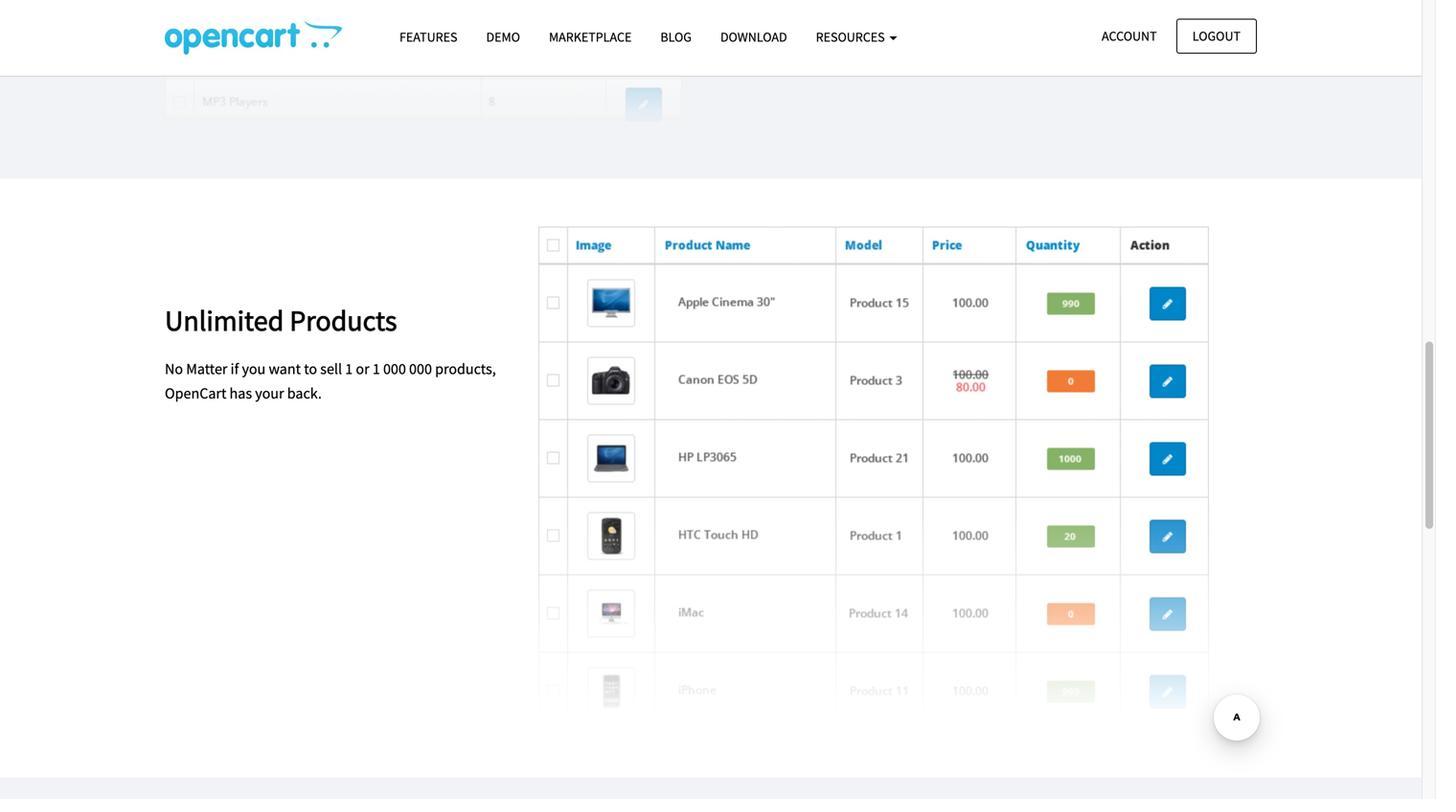 Task type: describe. For each thing, give the bounding box(es) containing it.
unlimited products
[[165, 302, 397, 338]]

account
[[1102, 27, 1158, 45]]

unlimited categories image
[[165, 0, 683, 131]]

marketplace
[[549, 28, 632, 46]]

unlimited products image
[[539, 227, 1210, 730]]

marketplace link
[[535, 20, 646, 54]]

or
[[356, 359, 370, 379]]

features
[[400, 28, 458, 46]]

account link
[[1086, 19, 1174, 54]]

want
[[269, 359, 301, 379]]

back.
[[287, 384, 322, 403]]

your
[[255, 384, 284, 403]]

opencart - features image
[[165, 20, 342, 55]]

sell
[[320, 359, 342, 379]]



Task type: vqa. For each thing, say whether or not it's contained in the screenshot.
the PayPal Payment Gateway image
no



Task type: locate. For each thing, give the bounding box(es) containing it.
1
[[345, 359, 353, 379], [373, 359, 380, 379]]

products,
[[435, 359, 496, 379]]

unlimited
[[165, 302, 284, 338]]

resources
[[816, 28, 888, 46]]

if
[[231, 359, 239, 379]]

resources link
[[802, 20, 912, 54]]

blog
[[661, 28, 692, 46]]

download
[[721, 28, 788, 46]]

products
[[290, 302, 397, 338]]

to
[[304, 359, 317, 379]]

opencart
[[165, 384, 227, 403]]

blog link
[[646, 20, 706, 54]]

2 000 from the left
[[409, 359, 432, 379]]

1 left or
[[345, 359, 353, 379]]

demo
[[487, 28, 521, 46]]

0 horizontal spatial 000
[[383, 359, 406, 379]]

0 horizontal spatial 1
[[345, 359, 353, 379]]

no
[[165, 359, 183, 379]]

logout link
[[1177, 19, 1258, 54]]

1 horizontal spatial 000
[[409, 359, 432, 379]]

has
[[230, 384, 252, 403]]

000 left products,
[[409, 359, 432, 379]]

features link
[[385, 20, 472, 54]]

1 horizontal spatial 1
[[373, 359, 380, 379]]

download link
[[706, 20, 802, 54]]

no matter if you want to sell 1 or 1 000 000 products, opencart has your back.
[[165, 359, 496, 403]]

matter
[[186, 359, 228, 379]]

demo link
[[472, 20, 535, 54]]

000 right or
[[383, 359, 406, 379]]

1 right or
[[373, 359, 380, 379]]

2 1 from the left
[[373, 359, 380, 379]]

000
[[383, 359, 406, 379], [409, 359, 432, 379]]

1 000 from the left
[[383, 359, 406, 379]]

logout
[[1193, 27, 1241, 45]]

1 1 from the left
[[345, 359, 353, 379]]

you
[[242, 359, 266, 379]]



